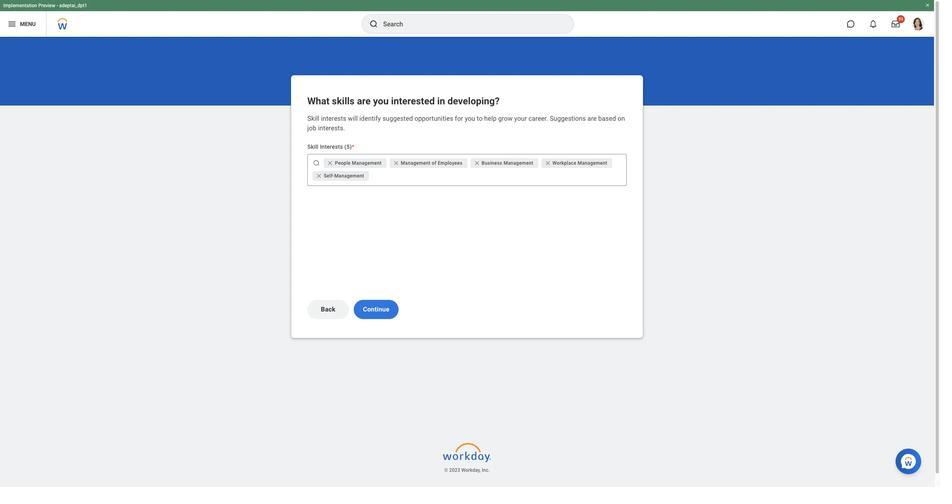 Task type: vqa. For each thing, say whether or not it's contained in the screenshot.
interests
yes



Task type: locate. For each thing, give the bounding box(es) containing it.
remove image left business
[[474, 160, 480, 167]]

1 vertical spatial skill
[[307, 144, 318, 150]]

management down *
[[352, 160, 382, 166]]

remove image inside self-management button
[[316, 173, 322, 179]]

1 vertical spatial are
[[588, 115, 597, 122]]

your
[[514, 115, 527, 122]]

0 vertical spatial you
[[373, 96, 389, 107]]

management for business management
[[504, 160, 533, 166]]

people
[[335, 160, 351, 166]]

management
[[352, 160, 382, 166], [401, 160, 431, 166], [504, 160, 533, 166], [578, 160, 607, 166], [334, 173, 364, 179]]

remove image for remove icon inside the "people management" button
[[327, 160, 333, 167]]

people management button
[[324, 158, 386, 168]]

skill inside skill interests will identify suggested opportunities for you to help grow your career. suggestions are based on job interests.
[[307, 115, 319, 122]]

interests.
[[318, 124, 345, 132]]

skill interests will identify suggested opportunities for you to help grow your career. suggestions are based on job interests.
[[307, 115, 625, 132]]

menu button
[[0, 11, 46, 37]]

1 vertical spatial you
[[465, 115, 475, 122]]

remove image down search icon
[[316, 173, 324, 179]]

management right workplace
[[578, 160, 607, 166]]

help
[[484, 115, 497, 122]]

logo image
[[443, 439, 491, 467]]

preview
[[38, 3, 55, 8]]

management down "people management" button
[[334, 173, 364, 179]]

1 horizontal spatial are
[[588, 115, 597, 122]]

0 horizontal spatial you
[[373, 96, 389, 107]]

implementation
[[3, 3, 37, 8]]

back button
[[307, 300, 349, 319]]

suggested
[[383, 115, 413, 122]]

remove image
[[327, 160, 333, 167], [474, 160, 482, 167], [545, 160, 553, 167], [316, 173, 322, 179]]

remove image left workplace
[[545, 160, 551, 167]]

remove image inside "business management" button
[[474, 160, 480, 167]]

skill up job
[[307, 115, 319, 122]]

inbox large image
[[892, 20, 900, 28]]

© 2023 workday, inc.
[[444, 468, 490, 473]]

you
[[373, 96, 389, 107], [465, 115, 475, 122]]

None field
[[371, 172, 623, 180]]

2 skill from the top
[[307, 144, 318, 150]]

skill
[[307, 115, 319, 122], [307, 144, 318, 150]]

(5)
[[344, 144, 352, 150]]

job
[[307, 124, 316, 132]]

©
[[444, 468, 448, 473]]

1 horizontal spatial you
[[465, 115, 475, 122]]

you inside skill interests will identify suggested opportunities for you to help grow your career. suggestions are based on job interests.
[[465, 115, 475, 122]]

management up the press left arrow to navigate selected items field
[[504, 160, 533, 166]]

remove image inside "people management" button
[[327, 160, 333, 167]]

workplace
[[553, 160, 576, 166]]

skills
[[332, 96, 355, 107]]

you left to
[[465, 115, 475, 122]]

are left based at the right top
[[588, 115, 597, 122]]

management left of
[[401, 160, 431, 166]]

continue button
[[354, 300, 399, 319]]

search image
[[369, 19, 378, 29]]

0 vertical spatial are
[[357, 96, 371, 107]]

you up identify
[[373, 96, 389, 107]]

remove image inside "business management" button
[[474, 160, 482, 167]]

management for self-management
[[334, 173, 364, 179]]

remove image for workplace management button on the top right
[[545, 160, 553, 167]]

are
[[357, 96, 371, 107], [588, 115, 597, 122]]

business
[[482, 160, 502, 166]]

notifications large image
[[869, 20, 877, 28]]

1 skill from the top
[[307, 115, 319, 122]]

management for people management
[[352, 160, 382, 166]]

management of employees button
[[390, 158, 467, 168]]

remove image inside "people management" button
[[327, 160, 335, 167]]

2023
[[449, 468, 460, 473]]

interests
[[321, 115, 346, 122]]

will
[[348, 115, 358, 122]]

continue
[[363, 306, 389, 313]]

remove image inside workplace management button
[[545, 160, 553, 167]]

0 horizontal spatial are
[[357, 96, 371, 107]]

adeptai_dpt1
[[59, 3, 87, 8]]

skill for skill interests will identify suggested opportunities for you to help grow your career. suggestions are based on job interests.
[[307, 115, 319, 122]]

grow
[[498, 115, 513, 122]]

are up identify
[[357, 96, 371, 107]]

remove image left management of employees
[[393, 160, 399, 167]]

self-management
[[324, 173, 364, 179]]

workday,
[[461, 468, 481, 473]]

0 vertical spatial skill
[[307, 115, 319, 122]]

skill up search icon
[[307, 144, 318, 150]]

self-management button
[[313, 171, 369, 181]]

on
[[618, 115, 625, 122]]

remove image up self-
[[327, 160, 335, 167]]

workplace management button
[[541, 158, 612, 168]]

menu banner
[[0, 0, 934, 37]]

remove image
[[327, 160, 335, 167], [393, 160, 401, 167], [393, 160, 399, 167], [474, 160, 480, 167], [545, 160, 551, 167], [316, 173, 324, 179]]

justify image
[[7, 19, 17, 29]]



Task type: describe. For each thing, give the bounding box(es) containing it.
remove image inside self-management button
[[316, 173, 324, 179]]

workplace management
[[553, 160, 607, 166]]

opportunities
[[415, 115, 453, 122]]

identify
[[359, 115, 381, 122]]

suggestions
[[550, 115, 586, 122]]

people management
[[335, 160, 382, 166]]

33 button
[[887, 15, 905, 33]]

self-
[[324, 173, 334, 179]]

search image
[[313, 159, 321, 167]]

developing?
[[448, 96, 500, 107]]

remove image inside workplace management button
[[545, 160, 551, 167]]

profile logan mcneil image
[[912, 18, 925, 32]]

remove image for remove icon inside self-management button
[[316, 173, 322, 179]]

management for workplace management
[[578, 160, 607, 166]]

remove image for "business management" button
[[474, 160, 482, 167]]

management inside button
[[401, 160, 431, 166]]

inc.
[[482, 468, 490, 473]]

Search Workday  search field
[[383, 15, 557, 33]]

what skills are you interested in developing?
[[307, 96, 500, 107]]

remove image left of
[[393, 160, 401, 167]]

to
[[477, 115, 483, 122]]

what
[[307, 96, 330, 107]]

of
[[432, 160, 437, 166]]

skill interests (5) *
[[307, 144, 354, 150]]

*
[[352, 144, 354, 150]]

in
[[437, 96, 445, 107]]

career.
[[529, 115, 548, 122]]

press left arrow to navigate selected items field
[[371, 170, 623, 183]]

business management
[[482, 160, 533, 166]]

management of employees
[[401, 160, 462, 166]]

business management button
[[471, 158, 538, 168]]

back
[[321, 306, 335, 313]]

interested
[[391, 96, 435, 107]]

implementation preview -   adeptai_dpt1
[[3, 3, 87, 8]]

employees
[[438, 160, 462, 166]]

-
[[56, 3, 58, 8]]

interests
[[320, 144, 343, 150]]

skill for skill interests (5) *
[[307, 144, 318, 150]]

33
[[899, 17, 903, 21]]

menu
[[20, 21, 36, 27]]

for
[[455, 115, 463, 122]]

based
[[598, 115, 616, 122]]

close environment banner image
[[925, 3, 930, 8]]

are inside skill interests will identify suggested opportunities for you to help grow your career. suggestions are based on job interests.
[[588, 115, 597, 122]]



